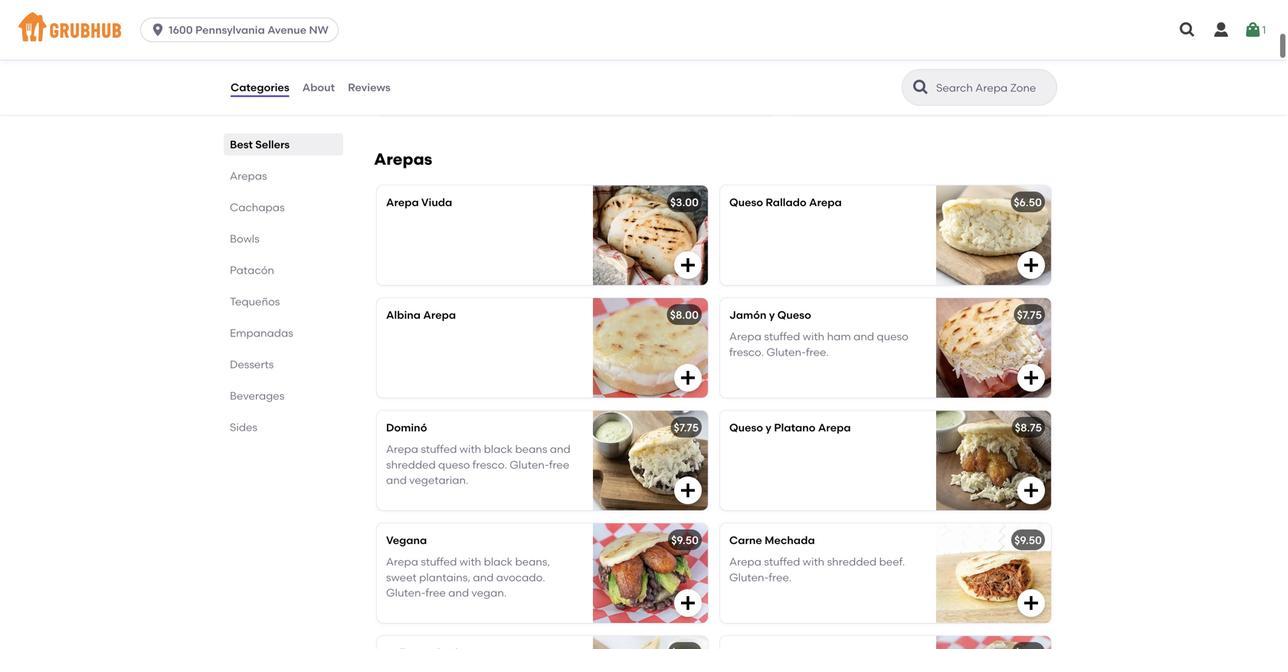Task type: locate. For each thing, give the bounding box(es) containing it.
0 vertical spatial $8.75
[[389, 82, 416, 95]]

gluten- inside the arepa stuffed with black beans and shredded queso fresco. gluten-free and vegetarian.
[[510, 458, 549, 471]]

carne mechada
[[730, 534, 815, 547]]

1 vertical spatial queso
[[439, 458, 470, 471]]

tequeños for tequeños
[[230, 295, 280, 308]]

about button
[[302, 60, 336, 115]]

black
[[484, 443, 513, 456], [484, 556, 513, 569]]

with inside arepa stuffed with black beans, sweet plantains, and avocado. gluten-free and vegan.
[[460, 556, 482, 569]]

1 vertical spatial y
[[766, 421, 772, 434]]

free.
[[806, 346, 829, 359], [769, 571, 792, 584]]

arepa inside arepa stuffed with ham and queso fresco. gluten-free.
[[730, 330, 762, 343]]

arepas
[[374, 149, 433, 169], [230, 169, 267, 182]]

0 vertical spatial $7.75
[[1018, 308, 1043, 321]]

0 horizontal spatial tequeños
[[230, 295, 280, 308]]

stuffed inside arepa stuffed with black beans, sweet plantains, and avocado. gluten-free and vegan.
[[421, 556, 457, 569]]

desserts
[[230, 358, 274, 371]]

0 horizontal spatial $7.75
[[674, 421, 699, 434]]

1 horizontal spatial arepas
[[374, 149, 433, 169]]

0 vertical spatial fresco.
[[730, 346, 764, 359]]

free
[[549, 458, 570, 471], [426, 587, 446, 600]]

1 vertical spatial shredded
[[828, 556, 877, 569]]

arepas down best
[[230, 169, 267, 182]]

shredded up vegetarian.
[[386, 458, 436, 471]]

0 horizontal spatial fresco.
[[473, 458, 507, 471]]

black inside arepa stuffed with black beans, sweet plantains, and avocado. gluten-free and vegan.
[[484, 556, 513, 569]]

free. down carne mechada
[[769, 571, 792, 584]]

0 vertical spatial arepas
[[374, 149, 433, 169]]

0 horizontal spatial $9.50
[[672, 534, 699, 547]]

0 vertical spatial shredded
[[386, 458, 436, 471]]

gluten- down beans
[[510, 458, 549, 471]]

y for queso
[[766, 421, 772, 434]]

beans,
[[516, 556, 550, 569]]

$7.75
[[1018, 308, 1043, 321], [674, 421, 699, 434]]

with up vegetarian.
[[460, 443, 482, 456]]

jamón y queso
[[730, 308, 812, 321]]

queso y platano arepa
[[730, 421, 851, 434]]

Search Arepa Zone search field
[[935, 80, 1053, 95]]

stuffed
[[765, 330, 801, 343], [421, 443, 457, 456], [421, 556, 457, 569], [765, 556, 801, 569]]

arepa inside the arepa stuffed with black beans and shredded queso fresco. gluten-free and vegetarian.
[[386, 443, 419, 456]]

gluten- down carne mechada
[[730, 571, 769, 584]]

0 vertical spatial y
[[770, 308, 775, 321]]

queso right the ham
[[877, 330, 909, 343]]

beef.
[[880, 556, 906, 569]]

stuffed down the mechada
[[765, 556, 801, 569]]

svg image for $9.50
[[1023, 594, 1041, 612]]

with down the mechada
[[803, 556, 825, 569]]

carne
[[801, 64, 834, 77], [730, 534, 763, 547]]

1 horizontal spatial $8.75
[[1016, 421, 1043, 434]]

arepa
[[386, 196, 419, 209], [810, 196, 842, 209], [423, 308, 456, 321], [730, 330, 762, 343], [819, 421, 851, 434], [386, 443, 419, 456], [386, 556, 419, 569], [730, 556, 762, 569]]

2 $9.50 from the left
[[1015, 534, 1043, 547]]

arepas up arepa viuda in the top left of the page
[[374, 149, 433, 169]]

free. inside arepa stuffed with ham and queso fresco. gluten-free.
[[806, 346, 829, 359]]

mechada
[[765, 534, 815, 547]]

1 vertical spatial fresco.
[[473, 458, 507, 471]]

stuffed inside arepa stuffed with ham and queso fresco. gluten-free.
[[765, 330, 801, 343]]

patacón
[[230, 264, 274, 277]]

with up plantains,
[[460, 556, 482, 569]]

$9.50 for arepa stuffed with black beans, sweet plantains, and avocado. gluten-free and vegan.
[[672, 534, 699, 547]]

stuffed down "jamón y queso"
[[765, 330, 801, 343]]

1 vertical spatial tequeños
[[230, 295, 280, 308]]

with inside arepa stuffed with ham and queso fresco. gluten-free.
[[803, 330, 825, 343]]

1 vertical spatial $8.75
[[1016, 421, 1043, 434]]

shredded
[[386, 458, 436, 471], [828, 556, 877, 569]]

viuda
[[422, 196, 453, 209]]

with for and
[[460, 556, 482, 569]]

free inside arepa stuffed with black beans, sweet plantains, and avocado. gluten-free and vegan.
[[426, 587, 446, 600]]

main navigation navigation
[[0, 0, 1288, 60]]

gluten- down sweet
[[386, 587, 426, 600]]

0 horizontal spatial shredded
[[386, 458, 436, 471]]

avocado.
[[497, 571, 546, 584]]

gluten- inside arepa stuffed with shredded beef. gluten-free.
[[730, 571, 769, 584]]

beverages
[[230, 389, 285, 402]]

y right jamón
[[770, 308, 775, 321]]

0 horizontal spatial carne
[[730, 534, 763, 547]]

1 vertical spatial black
[[484, 556, 513, 569]]

1 vertical spatial free
[[426, 587, 446, 600]]

best
[[230, 138, 253, 151]]

with left the ham
[[803, 330, 825, 343]]

1 black from the top
[[484, 443, 513, 456]]

carne left the mechada
[[730, 534, 763, 547]]

black inside the arepa stuffed with black beans and shredded queso fresco. gluten-free and vegetarian.
[[484, 443, 513, 456]]

$9.50
[[672, 534, 699, 547], [1015, 534, 1043, 547]]

dominó
[[386, 421, 427, 434]]

svg image for $6.50
[[1023, 256, 1041, 274]]

$6.50
[[1014, 196, 1043, 209]]

stuffed inside the arepa stuffed with black beans and shredded queso fresco. gluten-free and vegetarian.
[[421, 443, 457, 456]]

tequeños inside tequeños de queso $8.75
[[389, 64, 439, 77]]

with inside the arepa stuffed with black beans and shredded queso fresco. gluten-free and vegetarian.
[[460, 443, 482, 456]]

1 vertical spatial free.
[[769, 571, 792, 584]]

carne for carne mechada
[[730, 534, 763, 547]]

vegana
[[386, 534, 427, 547]]

and inside arepa stuffed with ham and queso fresco. gluten-free.
[[854, 330, 875, 343]]

shredded left beef.
[[828, 556, 877, 569]]

fresco.
[[730, 346, 764, 359], [473, 458, 507, 471]]

arepa inside arepa stuffed with black beans, sweet plantains, and avocado. gluten-free and vegan.
[[386, 556, 419, 569]]

svg image
[[1213, 21, 1231, 39], [1245, 21, 1263, 39], [1023, 256, 1041, 274], [679, 369, 698, 387], [1023, 481, 1041, 500], [1023, 594, 1041, 612]]

black for fresco.
[[484, 443, 513, 456]]

nw
[[309, 23, 329, 36]]

queso
[[877, 330, 909, 343], [439, 458, 470, 471]]

arepa right rallado
[[810, 196, 842, 209]]

1600 pennsylvania avenue nw
[[169, 23, 329, 36]]

plantains,
[[419, 571, 471, 584]]

gluten- inside arepa stuffed with black beans, sweet plantains, and avocado. gluten-free and vegan.
[[386, 587, 426, 600]]

1 horizontal spatial free
[[549, 458, 570, 471]]

arepa up sweet
[[386, 556, 419, 569]]

$8.75
[[389, 82, 416, 95], [1016, 421, 1043, 434]]

bowls
[[230, 232, 260, 245]]

queso up vegetarian.
[[439, 458, 470, 471]]

1 vertical spatial arepas
[[230, 169, 267, 182]]

avenue
[[268, 23, 307, 36]]

and left vegetarian.
[[386, 474, 407, 487]]

queso inside arepa stuffed with ham and queso fresco. gluten-free.
[[877, 330, 909, 343]]

y
[[770, 308, 775, 321], [766, 421, 772, 434]]

de
[[442, 64, 455, 77]]

ham
[[828, 330, 852, 343]]

1 vertical spatial carne
[[730, 534, 763, 547]]

arepa viuda
[[386, 196, 453, 209]]

1 horizontal spatial $9.50
[[1015, 534, 1043, 547]]

0 vertical spatial free.
[[806, 346, 829, 359]]

categories
[[231, 81, 290, 94]]

gluten-
[[767, 346, 806, 359], [510, 458, 549, 471], [730, 571, 769, 584], [386, 587, 426, 600]]

0 vertical spatial queso
[[877, 330, 909, 343]]

0 vertical spatial black
[[484, 443, 513, 456]]

0 vertical spatial free
[[549, 458, 570, 471]]

1600
[[169, 23, 193, 36]]

0 horizontal spatial queso
[[439, 458, 470, 471]]

shredded inside the arepa stuffed with black beans and shredded queso fresco. gluten-free and vegetarian.
[[386, 458, 436, 471]]

free inside the arepa stuffed with black beans and shredded queso fresco. gluten-free and vegetarian.
[[549, 458, 570, 471]]

albina
[[386, 308, 421, 321]]

free. down the ham
[[806, 346, 829, 359]]

0 horizontal spatial free
[[426, 587, 446, 600]]

1 horizontal spatial $7.75
[[1018, 308, 1043, 321]]

queso right de
[[458, 64, 491, 77]]

rallado
[[766, 196, 807, 209]]

with
[[803, 330, 825, 343], [460, 443, 482, 456], [460, 556, 482, 569], [803, 556, 825, 569]]

stuffed for fresco.
[[765, 330, 801, 343]]

1 horizontal spatial tequeños
[[389, 64, 439, 77]]

black up avocado.
[[484, 556, 513, 569]]

1 horizontal spatial fresco.
[[730, 346, 764, 359]]

carne left molida
[[801, 64, 834, 77]]

tequeños left de
[[389, 64, 439, 77]]

and right beans
[[550, 443, 571, 456]]

svg image for $8.00
[[679, 369, 698, 387]]

black left beans
[[484, 443, 513, 456]]

$7.75 for arepa stuffed with black beans and shredded queso fresco. gluten-free and vegetarian.
[[674, 421, 699, 434]]

stuffed inside arepa stuffed with shredded beef. gluten-free.
[[765, 556, 801, 569]]

queso
[[458, 64, 491, 77], [730, 196, 764, 209], [778, 308, 812, 321], [730, 421, 764, 434]]

0 horizontal spatial free.
[[769, 571, 792, 584]]

1 horizontal spatial shredded
[[828, 556, 877, 569]]

gluten- down "jamón y queso"
[[767, 346, 806, 359]]

stuffed up plantains,
[[421, 556, 457, 569]]

arepa down carne mechada
[[730, 556, 762, 569]]

reviews button
[[347, 60, 392, 115]]

best sellers
[[230, 138, 290, 151]]

0 horizontal spatial $8.75
[[389, 82, 416, 95]]

0 vertical spatial carne
[[801, 64, 834, 77]]

arepa right albina
[[423, 308, 456, 321]]

beans
[[516, 443, 548, 456]]

and right the ham
[[854, 330, 875, 343]]

stuffed for plantains,
[[421, 556, 457, 569]]

1 $9.50 from the left
[[672, 534, 699, 547]]

1 vertical spatial $7.75
[[674, 421, 699, 434]]

svg image inside 1 button
[[1245, 21, 1263, 39]]

carne inside button
[[801, 64, 834, 77]]

arepa down jamón
[[730, 330, 762, 343]]

arepa down dominó
[[386, 443, 419, 456]]

1 horizontal spatial free.
[[806, 346, 829, 359]]

y for jamón
[[770, 308, 775, 321]]

vegan.
[[472, 587, 507, 600]]

and up "vegan."
[[473, 571, 494, 584]]

y left platano
[[766, 421, 772, 434]]

svg image for $8.75
[[1023, 481, 1041, 500]]

2 black from the top
[[484, 556, 513, 569]]

1 horizontal spatial carne
[[801, 64, 834, 77]]

$9.50 for arepa stuffed with shredded beef. gluten-free.
[[1015, 534, 1043, 547]]

stuffed up vegetarian.
[[421, 443, 457, 456]]

svg image
[[1179, 21, 1197, 39], [150, 22, 166, 38], [1023, 85, 1041, 103], [679, 256, 698, 274], [1023, 369, 1041, 387], [679, 481, 698, 500], [679, 594, 698, 612]]

queso left platano
[[730, 421, 764, 434]]

carne for carne molida empanada
[[801, 64, 834, 77]]

about
[[303, 81, 335, 94]]

queso y platano arepa image
[[937, 411, 1052, 510]]

free. inside arepa stuffed with shredded beef. gluten-free.
[[769, 571, 792, 584]]

and
[[854, 330, 875, 343], [550, 443, 571, 456], [386, 474, 407, 487], [473, 571, 494, 584], [449, 587, 469, 600]]

dominó image
[[593, 411, 708, 510]]

tequeños down patacón
[[230, 295, 280, 308]]

queso inside tequeños de queso $8.75
[[458, 64, 491, 77]]

1 horizontal spatial queso
[[877, 330, 909, 343]]

0 vertical spatial tequeños
[[389, 64, 439, 77]]

stuffed for free.
[[765, 556, 801, 569]]

shredded inside arepa stuffed with shredded beef. gluten-free.
[[828, 556, 877, 569]]

jamón y queso image
[[937, 298, 1052, 398]]

tequeños
[[389, 64, 439, 77], [230, 295, 280, 308]]



Task type: describe. For each thing, give the bounding box(es) containing it.
with for gluten-
[[803, 330, 825, 343]]

platano
[[775, 421, 816, 434]]

queso rallado arepa
[[730, 196, 842, 209]]

black for avocado.
[[484, 556, 513, 569]]

and down plantains,
[[449, 587, 469, 600]]

jamón
[[730, 308, 767, 321]]

stuffed for shredded
[[421, 443, 457, 456]]

queso left rallado
[[730, 196, 764, 209]]

capresa jamón image
[[937, 636, 1052, 649]]

arepa viuda image
[[593, 185, 708, 285]]

search icon image
[[912, 78, 931, 97]]

vegana image
[[593, 523, 708, 623]]

carne molida empanada button
[[789, 23, 1052, 114]]

tequeños for tequeños de queso $8.75
[[389, 64, 439, 77]]

queso inside the arepa stuffed with black beans and shredded queso fresco. gluten-free and vegetarian.
[[439, 458, 470, 471]]

1600 pennsylvania avenue nw button
[[140, 18, 345, 42]]

arepa stuffed with black beans and shredded queso fresco. gluten-free and vegetarian.
[[386, 443, 571, 487]]

queso rallado arepa image
[[937, 185, 1052, 285]]

0 horizontal spatial arepas
[[230, 169, 267, 182]]

arepa left viuda at the left of page
[[386, 196, 419, 209]]

categories button
[[230, 60, 290, 115]]

vegetarian.
[[410, 474, 469, 487]]

fresco. inside the arepa stuffed with black beans and shredded queso fresco. gluten-free and vegetarian.
[[473, 458, 507, 471]]

molida
[[836, 64, 872, 77]]

cachapas
[[230, 201, 285, 214]]

carne mechada image
[[937, 523, 1052, 623]]

arepa inside arepa stuffed with shredded beef. gluten-free.
[[730, 556, 762, 569]]

sides
[[230, 421, 258, 434]]

gluten- inside arepa stuffed with ham and queso fresco. gluten-free.
[[767, 346, 806, 359]]

$8.75 inside tequeños de queso $8.75
[[389, 82, 416, 95]]

empanadas
[[230, 327, 293, 340]]

arepa stuffed with shredded beef. gluten-free.
[[730, 556, 906, 584]]

queso up arepa stuffed with ham and queso fresco. gluten-free. on the right bottom of the page
[[778, 308, 812, 321]]

sweet
[[386, 571, 417, 584]]

with for queso
[[460, 443, 482, 456]]

arepa right platano
[[819, 421, 851, 434]]

albina arepa
[[386, 308, 456, 321]]

free for and
[[549, 458, 570, 471]]

fresco. inside arepa stuffed with ham and queso fresco. gluten-free.
[[730, 346, 764, 359]]

albina arepa image
[[593, 298, 708, 398]]

pennsylvania
[[195, 23, 265, 36]]

$3.00
[[671, 196, 699, 209]]

empanada
[[875, 64, 933, 77]]

$7.75 for arepa stuffed with ham and queso fresco. gluten-free.
[[1018, 308, 1043, 321]]

1
[[1263, 23, 1267, 36]]

pollo mechado image
[[593, 636, 708, 649]]

carne molida empanada
[[801, 64, 933, 77]]

tequeños de queso $8.75
[[389, 64, 491, 95]]

$8.00
[[671, 308, 699, 321]]

sellers
[[256, 138, 290, 151]]

arepa stuffed with ham and queso fresco. gluten-free.
[[730, 330, 909, 359]]

free for sweet
[[426, 587, 446, 600]]

arepa stuffed with black beans, sweet plantains, and avocado. gluten-free and vegan.
[[386, 556, 550, 600]]

1 button
[[1245, 16, 1267, 44]]

reviews
[[348, 81, 391, 94]]

with inside arepa stuffed with shredded beef. gluten-free.
[[803, 556, 825, 569]]

svg image inside 1600 pennsylvania avenue nw button
[[150, 22, 166, 38]]



Task type: vqa. For each thing, say whether or not it's contained in the screenshot.
$3.50
no



